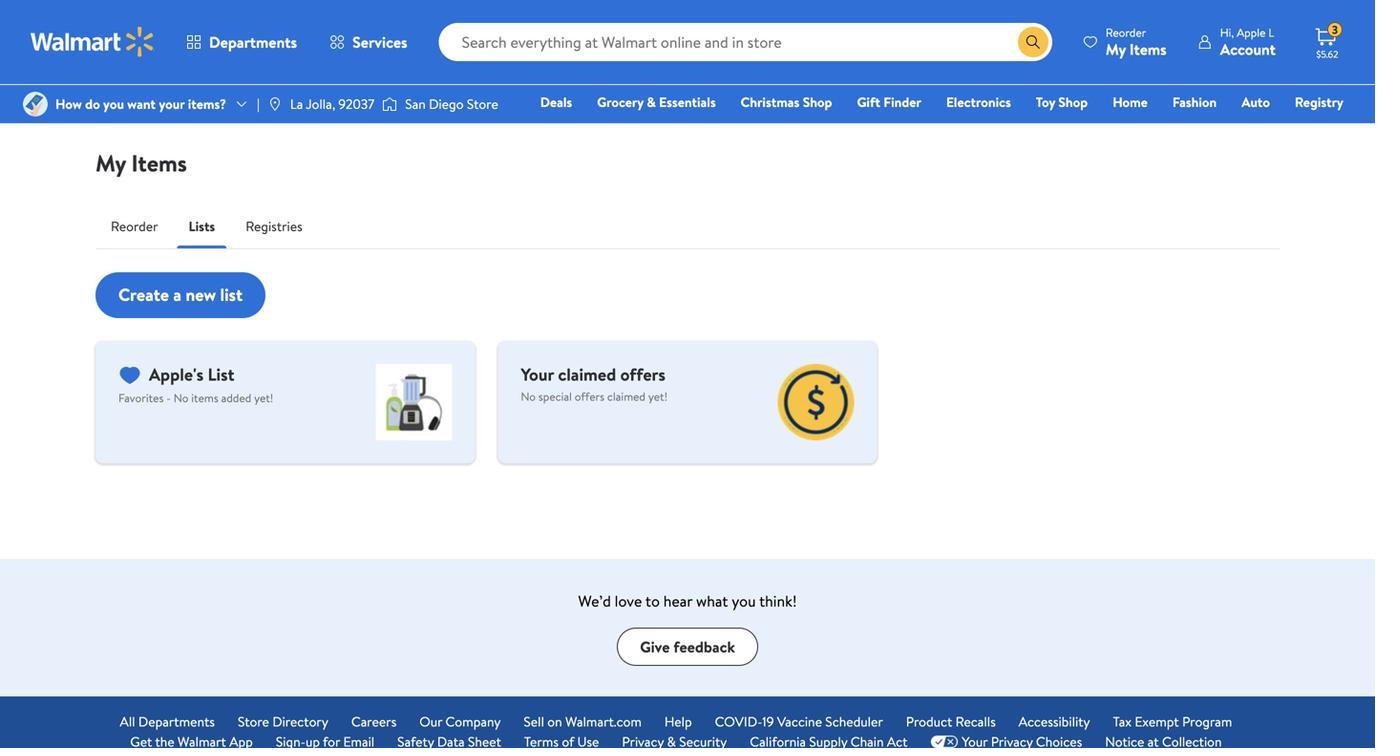 Task type: describe. For each thing, give the bounding box(es) containing it.
essentials
[[659, 93, 716, 111]]

sell on walmart.com link
[[524, 712, 642, 732]]

Search search field
[[439, 23, 1053, 61]]

lists link
[[173, 203, 230, 249]]

hi,
[[1221, 24, 1235, 41]]

home link
[[1105, 92, 1157, 112]]

l
[[1269, 24, 1275, 41]]

departments inside all departments link
[[138, 712, 215, 731]]

0 horizontal spatial items
[[131, 147, 187, 179]]

shop for christmas shop
[[803, 93, 833, 111]]

no inside the your claimed offers no special offers claimed yet!
[[521, 388, 536, 405]]

walmart+ link
[[1279, 118, 1353, 139]]

0 vertical spatial claimed
[[558, 363, 616, 386]]

create a new list button
[[96, 272, 266, 318]]

finder
[[884, 93, 922, 111]]

1 vertical spatial claimed
[[608, 388, 646, 405]]

items inside reorder my items
[[1130, 39, 1167, 60]]

jolla,
[[306, 95, 335, 113]]

our company
[[420, 712, 501, 731]]

one debit link
[[1189, 118, 1271, 139]]

reorder link
[[96, 203, 173, 249]]

0 horizontal spatial offers
[[575, 388, 605, 405]]

create
[[118, 283, 169, 307]]

auto
[[1242, 93, 1271, 111]]

shop for toy shop
[[1059, 93, 1088, 111]]

toy shop
[[1036, 93, 1088, 111]]

1 horizontal spatial store
[[467, 95, 499, 113]]

hear
[[664, 590, 693, 611]]

covid-
[[715, 712, 763, 731]]

registry one debit
[[1198, 93, 1344, 138]]

0 horizontal spatial yet!
[[254, 390, 274, 406]]

what
[[696, 590, 728, 611]]

registries
[[246, 217, 303, 235]]

3
[[1333, 22, 1339, 38]]

debit
[[1230, 119, 1262, 138]]

0 vertical spatial you
[[103, 95, 124, 113]]

our company link
[[420, 712, 501, 732]]

your claimed offers no special offers claimed yet!
[[521, 363, 668, 405]]

la
[[290, 95, 303, 113]]

company
[[446, 712, 501, 731]]

accessibility link
[[1019, 712, 1091, 732]]

departments inside departments popup button
[[209, 32, 297, 53]]

-
[[166, 390, 171, 406]]

tax
[[1113, 712, 1132, 731]]

sell on walmart.com
[[524, 712, 642, 731]]

grocery & essentials
[[597, 93, 716, 111]]

0 horizontal spatial no
[[174, 390, 189, 406]]

your
[[521, 363, 554, 386]]

walmart+
[[1287, 119, 1344, 138]]

items?
[[188, 95, 226, 113]]

give
[[640, 636, 670, 657]]

feedback
[[674, 636, 735, 657]]

0 vertical spatial offers
[[621, 363, 666, 386]]

deals
[[540, 93, 572, 111]]

search icon image
[[1026, 34, 1041, 50]]

reorder my items
[[1106, 24, 1167, 60]]

&
[[647, 93, 656, 111]]

help link
[[665, 712, 692, 732]]

departments button
[[170, 19, 313, 65]]

Walmart Site-Wide search field
[[439, 23, 1053, 61]]

favorites - no items added yet!
[[118, 390, 274, 406]]

san
[[405, 95, 426, 113]]

do
[[85, 95, 100, 113]]

1 vertical spatial you
[[732, 590, 756, 611]]

all departments link
[[120, 712, 215, 732]]

san diego store
[[405, 95, 499, 113]]

reorder for reorder my items
[[1106, 24, 1147, 41]]

la jolla, 92037
[[290, 95, 375, 113]]

love
[[615, 590, 642, 611]]

yet! inside the your claimed offers no special offers claimed yet!
[[649, 388, 668, 405]]

covid-19 vaccine scheduler
[[715, 712, 883, 731]]

scheduler
[[826, 712, 883, 731]]

list
[[208, 363, 235, 386]]

electronics link
[[938, 92, 1020, 112]]

program
[[1183, 712, 1233, 731]]



Task type: vqa. For each thing, say whether or not it's contained in the screenshot.
|
yes



Task type: locate. For each thing, give the bounding box(es) containing it.
grocery & essentials link
[[589, 92, 725, 112]]

shop right christmas
[[803, 93, 833, 111]]

registry
[[1295, 93, 1344, 111]]

careers link
[[351, 712, 397, 732]]

1 horizontal spatial items
[[1130, 39, 1167, 60]]

a
[[173, 283, 182, 307]]

all departments
[[120, 712, 215, 731]]

reorder inside reorder link
[[111, 217, 158, 235]]

claimed right special
[[608, 388, 646, 405]]

1 shop from the left
[[803, 93, 833, 111]]

0 horizontal spatial reorder
[[111, 217, 158, 235]]

92037
[[339, 95, 375, 113]]

store directory
[[238, 712, 328, 731]]

my down do
[[96, 147, 126, 179]]

no
[[521, 388, 536, 405], [174, 390, 189, 406]]

exempt
[[1135, 712, 1180, 731]]

0 vertical spatial store
[[467, 95, 499, 113]]

gift
[[857, 93, 881, 111]]

store directory link
[[238, 712, 328, 732]]

hi, apple l account
[[1221, 24, 1276, 60]]

1 horizontal spatial offers
[[621, 363, 666, 386]]

reorder inside reorder my items
[[1106, 24, 1147, 41]]

added
[[221, 390, 251, 406]]

favorites
[[118, 390, 164, 406]]

claimed
[[558, 363, 616, 386], [608, 388, 646, 405]]

reorder for reorder
[[111, 217, 158, 235]]

1 horizontal spatial  image
[[267, 96, 283, 112]]

1 horizontal spatial my
[[1106, 39, 1126, 60]]

diego
[[429, 95, 464, 113]]

store
[[467, 95, 499, 113], [238, 712, 269, 731]]

toy
[[1036, 93, 1056, 111]]

1 horizontal spatial reorder
[[1106, 24, 1147, 41]]

1 vertical spatial items
[[131, 147, 187, 179]]

items down your
[[131, 147, 187, 179]]

services
[[353, 32, 408, 53]]

departments right all
[[138, 712, 215, 731]]

registry link
[[1287, 92, 1353, 112]]

my up home link
[[1106, 39, 1126, 60]]

1 vertical spatial departments
[[138, 712, 215, 731]]

 image left how at the left of the page
[[23, 92, 48, 117]]

how do you want your items?
[[55, 95, 226, 113]]

want
[[127, 95, 156, 113]]

privacy choices icon image
[[931, 735, 959, 748]]

0 horizontal spatial shop
[[803, 93, 833, 111]]

2 shop from the left
[[1059, 93, 1088, 111]]

0 vertical spatial items
[[1130, 39, 1167, 60]]

0 horizontal spatial my
[[96, 147, 126, 179]]

store right diego
[[467, 95, 499, 113]]

items up home link
[[1130, 39, 1167, 60]]

home
[[1113, 93, 1148, 111]]

$5.62
[[1317, 48, 1339, 61]]

we'd
[[578, 590, 611, 611]]

departments
[[209, 32, 297, 53], [138, 712, 215, 731]]

fashion link
[[1164, 92, 1226, 112]]

1 horizontal spatial shop
[[1059, 93, 1088, 111]]

tax exempt program
[[1113, 712, 1233, 731]]

1 vertical spatial reorder
[[111, 217, 158, 235]]

toy shop link
[[1028, 92, 1097, 112]]

to
[[646, 590, 660, 611]]

0 vertical spatial reorder
[[1106, 24, 1147, 41]]

our
[[420, 712, 442, 731]]

 image for la
[[267, 96, 283, 112]]

claimed up special
[[558, 363, 616, 386]]

walmart image
[[31, 27, 155, 57]]

1 vertical spatial store
[[238, 712, 269, 731]]

|
[[257, 95, 260, 113]]

sell
[[524, 712, 544, 731]]

0 horizontal spatial you
[[103, 95, 124, 113]]

0 vertical spatial departments
[[209, 32, 297, 53]]

product recalls link
[[906, 712, 996, 732]]

directory
[[272, 712, 328, 731]]

christmas shop link
[[732, 92, 841, 112]]

one
[[1198, 119, 1226, 138]]

you right what at the right bottom of the page
[[732, 590, 756, 611]]

we'd love to hear what you think!
[[578, 590, 797, 611]]

reorder up "home"
[[1106, 24, 1147, 41]]

recalls
[[956, 712, 996, 731]]

gift finder
[[857, 93, 922, 111]]

 image for how
[[23, 92, 48, 117]]

special
[[539, 388, 572, 405]]

1 horizontal spatial no
[[521, 388, 536, 405]]

store inside "link"
[[238, 712, 269, 731]]

you right do
[[103, 95, 124, 113]]

give feedback
[[640, 636, 735, 657]]

gift finder link
[[849, 92, 930, 112]]

give feedback button
[[617, 628, 758, 666]]

list
[[220, 283, 243, 307]]

0 horizontal spatial  image
[[23, 92, 48, 117]]

offers
[[621, 363, 666, 386], [575, 388, 605, 405]]

shop
[[803, 93, 833, 111], [1059, 93, 1088, 111]]

auto link
[[1234, 92, 1279, 112]]

careers
[[351, 712, 397, 731]]

tax exempt program link
[[1113, 712, 1233, 732]]

deals link
[[532, 92, 581, 112]]

no right -
[[174, 390, 189, 406]]

 image
[[382, 95, 398, 114]]

store left directory
[[238, 712, 269, 731]]

account
[[1221, 39, 1276, 60]]

all
[[120, 712, 135, 731]]

apple
[[1237, 24, 1266, 41]]

shop right toy
[[1059, 93, 1088, 111]]

 image
[[23, 92, 48, 117], [267, 96, 283, 112]]

1 horizontal spatial you
[[732, 590, 756, 611]]

19
[[763, 712, 774, 731]]

my inside reorder my items
[[1106, 39, 1126, 60]]

apple's
[[149, 363, 204, 386]]

reorder down my items
[[111, 217, 158, 235]]

product
[[906, 712, 953, 731]]

covid-19 vaccine scheduler link
[[715, 712, 883, 732]]

 image right | at the top of page
[[267, 96, 283, 112]]

0 horizontal spatial store
[[238, 712, 269, 731]]

0 vertical spatial my
[[1106, 39, 1126, 60]]

items
[[1130, 39, 1167, 60], [131, 147, 187, 179]]

product recalls
[[906, 712, 996, 731]]

registries link
[[230, 203, 318, 249]]

no down your
[[521, 388, 536, 405]]

help
[[665, 712, 692, 731]]

electronics
[[947, 93, 1011, 111]]

your
[[159, 95, 185, 113]]

lists
[[189, 217, 215, 235]]

1 vertical spatial offers
[[575, 388, 605, 405]]

reorder
[[1106, 24, 1147, 41], [111, 217, 158, 235]]

1 horizontal spatial yet!
[[649, 388, 668, 405]]

accessibility
[[1019, 712, 1091, 731]]

departments up | at the top of page
[[209, 32, 297, 53]]

apple's list
[[149, 363, 235, 386]]

create a new list
[[118, 283, 243, 307]]

on
[[548, 712, 562, 731]]

my items
[[96, 147, 187, 179]]

1 vertical spatial my
[[96, 147, 126, 179]]

grocery
[[597, 93, 644, 111]]

my
[[1106, 39, 1126, 60], [96, 147, 126, 179]]

services button
[[313, 19, 424, 65]]



